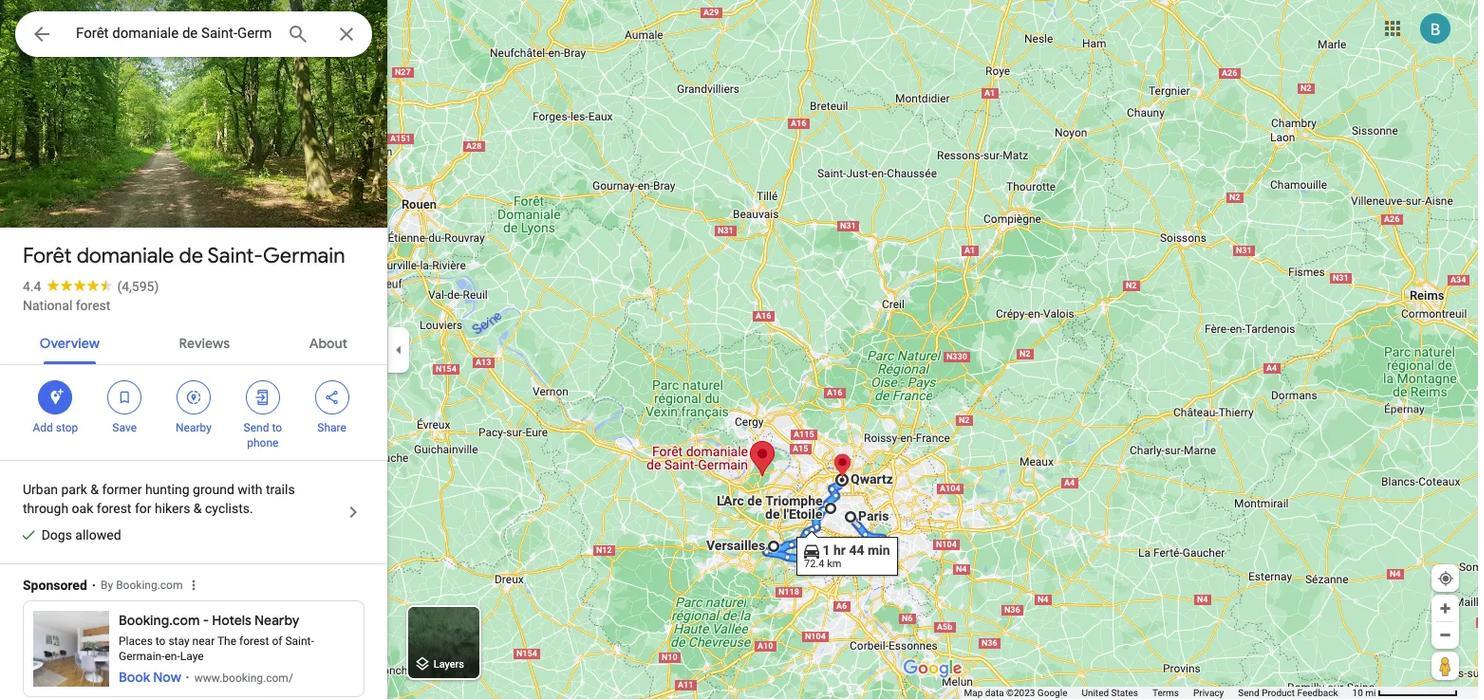 Task type: locate. For each thing, give the bounding box(es) containing it.

[[47, 388, 64, 408]]

1 horizontal spatial &
[[194, 501, 202, 517]]

©2023
[[1007, 689, 1036, 699]]

0 vertical spatial saint-
[[207, 243, 263, 270]]

laye
[[180, 651, 204, 664]]

send inside send to phone
[[244, 422, 269, 435]]

booking.com inside booking.com - hotels nearby places to stay near the forest of saint- germain-en-laye
[[119, 613, 200, 630]]

de
[[179, 243, 203, 270]]

layers
[[434, 659, 464, 672]]

united states
[[1082, 689, 1139, 699]]

nearby inside actions for forêt domaniale de saint-germain region
[[176, 422, 212, 435]]

forest down former
[[97, 501, 131, 517]]

1 vertical spatial nearby
[[255, 613, 300, 630]]

send product feedback
[[1239, 689, 1339, 699]]

1 vertical spatial &
[[194, 501, 202, 517]]

footer
[[965, 688, 1353, 700]]

nearby down 
[[176, 422, 212, 435]]

0 horizontal spatial to
[[156, 635, 166, 649]]

& down ground
[[194, 501, 202, 517]]

4.4
[[23, 279, 41, 294]]

0 vertical spatial to
[[272, 422, 282, 435]]

tab list containing overview
[[0, 319, 388, 365]]

allowed
[[75, 528, 121, 543]]

0 horizontal spatial saint-
[[207, 243, 263, 270]]

www.booking.com/
[[195, 672, 293, 685]]

zoom out image
[[1439, 629, 1453, 643]]

saint- right de
[[207, 243, 263, 270]]

national
[[23, 298, 72, 313]]

none field inside forêt domaniale de saint-germain field
[[76, 22, 272, 45]]

0 vertical spatial nearby
[[176, 422, 212, 435]]

0 vertical spatial booking.com
[[116, 579, 183, 593]]

collapse side panel image
[[388, 340, 409, 360]]

send inside button
[[1239, 689, 1260, 699]]

forest
[[76, 298, 111, 313], [97, 501, 131, 517], [239, 635, 269, 649]]

None field
[[76, 22, 272, 45]]

0 horizontal spatial nearby
[[176, 422, 212, 435]]

send for send to phone
[[244, 422, 269, 435]]

forest left of
[[239, 635, 269, 649]]

book
[[119, 670, 150, 687]]

book now
[[119, 670, 181, 687]]

forest inside national forest button
[[76, 298, 111, 313]]

places
[[119, 635, 153, 649]]

forest down 4.4 stars "image"
[[76, 298, 111, 313]]


[[185, 388, 202, 408]]

actions for forêt domaniale de saint-germain region
[[0, 366, 388, 461]]

show your location image
[[1438, 571, 1455, 588]]

1 horizontal spatial send
[[1239, 689, 1260, 699]]

to inside send to phone
[[272, 422, 282, 435]]

the
[[217, 635, 237, 649]]

ground
[[193, 482, 234, 498]]

domaniale
[[77, 243, 174, 270]]

dogs allowed group
[[11, 526, 121, 545]]

add
[[33, 422, 53, 435]]

10 mi button
[[1353, 689, 1459, 699]]

&
[[90, 482, 99, 498], [194, 501, 202, 517]]

nearby up of
[[255, 613, 300, 630]]

privacy button
[[1194, 688, 1225, 700]]

tab list
[[0, 319, 388, 365]]

booking.com right by
[[116, 579, 183, 593]]

1 vertical spatial saint-
[[285, 635, 314, 649]]

stay
[[169, 635, 190, 649]]

united
[[1082, 689, 1109, 699]]

forêt
[[23, 243, 72, 270]]

& right park
[[90, 482, 99, 498]]

2 vertical spatial forest
[[239, 635, 269, 649]]

forêt domaniale de saint-germain
[[23, 243, 345, 270]]

united states button
[[1082, 688, 1139, 700]]

feedback
[[1298, 689, 1339, 699]]

(4,595)
[[117, 279, 159, 294]]

booking.com up stay
[[119, 613, 200, 630]]

states
[[1112, 689, 1139, 699]]

10 mi
[[1353, 689, 1377, 699]]

forest inside urban park & former hunting ground with trails through oak forest for hikers & cyclists.
[[97, 501, 131, 517]]

1 horizontal spatial to
[[272, 422, 282, 435]]

1 horizontal spatial saint-
[[285, 635, 314, 649]]

send up phone
[[244, 422, 269, 435]]

0 horizontal spatial send
[[244, 422, 269, 435]]

1 horizontal spatial nearby
[[255, 613, 300, 630]]

to left stay
[[156, 635, 166, 649]]

0 vertical spatial &
[[90, 482, 99, 498]]

1 vertical spatial to
[[156, 635, 166, 649]]

sponsored
[[23, 578, 87, 594]]

mi
[[1366, 689, 1377, 699]]

terms button
[[1153, 688, 1180, 700]]

trails
[[266, 482, 295, 498]]

stop
[[56, 422, 78, 435]]

0 vertical spatial send
[[244, 422, 269, 435]]

1 vertical spatial booking.com
[[119, 613, 200, 630]]

1 vertical spatial forest
[[97, 501, 131, 517]]

send
[[244, 422, 269, 435], [1239, 689, 1260, 699]]

booking.com
[[116, 579, 183, 593], [119, 613, 200, 630]]

reviews
[[179, 335, 230, 352]]


[[116, 388, 133, 408]]

about button
[[294, 319, 363, 365]]

send left product
[[1239, 689, 1260, 699]]

saint-
[[207, 243, 263, 270], [285, 635, 314, 649]]


[[254, 388, 271, 408]]

of
[[272, 635, 282, 649]]

saint- right of
[[285, 635, 314, 649]]

map data ©2023 google
[[965, 689, 1068, 699]]

0 vertical spatial forest
[[76, 298, 111, 313]]

send product feedback button
[[1239, 688, 1339, 700]]

footer containing map data ©2023 google
[[965, 688, 1353, 700]]

nearby
[[176, 422, 212, 435], [255, 613, 300, 630]]

1 vertical spatial send
[[1239, 689, 1260, 699]]

phone
[[247, 437, 279, 450]]

photo of forêt domaniale de saint-germain image
[[0, 0, 396, 228]]

to up phone
[[272, 422, 282, 435]]

overview
[[40, 335, 100, 352]]

photos
[[98, 188, 145, 206]]

0 horizontal spatial &
[[90, 482, 99, 498]]

to
[[272, 422, 282, 435], [156, 635, 166, 649]]



Task type: describe. For each thing, give the bounding box(es) containing it.
10,598 photos button
[[14, 180, 152, 214]]

urban park & former hunting ground with trails through oak forest for hikers & cyclists.
[[23, 482, 295, 517]]

Forêt domaniale de Saint-Germain field
[[15, 11, 372, 57]]

now
[[153, 670, 181, 687]]

nearby inside booking.com - hotels nearby places to stay near the forest of saint- germain-en-laye
[[255, 613, 300, 630]]

google maps element
[[0, 0, 1479, 700]]

national forest button
[[23, 296, 111, 315]]

4,595 reviews element
[[117, 279, 159, 294]]

10,598 photos
[[48, 188, 145, 206]]

forêt domaniale de saint-germain main content
[[0, 0, 396, 700]]

hikers
[[155, 501, 190, 517]]

oak
[[72, 501, 93, 517]]

saint- inside booking.com - hotels nearby places to stay near the forest of saint- germain-en-laye
[[285, 635, 314, 649]]

product
[[1262, 689, 1296, 699]]

dogs
[[41, 528, 72, 543]]

forest inside booking.com - hotels nearby places to stay near the forest of saint- germain-en-laye
[[239, 635, 269, 649]]

former
[[102, 482, 142, 498]]

 search field
[[15, 11, 372, 61]]

germain
[[263, 243, 345, 270]]

save
[[112, 422, 137, 435]]

germain-
[[119, 651, 165, 664]]

add stop
[[33, 422, 78, 435]]

urban
[[23, 482, 58, 498]]

dogs allowed
[[41, 528, 121, 543]]

hotels
[[212, 613, 251, 630]]

send for send product feedback
[[1239, 689, 1260, 699]]

-
[[203, 613, 209, 630]]

share
[[318, 422, 347, 435]]

overview button
[[25, 319, 115, 365]]

to inside booking.com - hotels nearby places to stay near the forest of saint- germain-en-laye
[[156, 635, 166, 649]]

booking.com - hotels nearby places to stay near the forest of saint- germain-en-laye
[[119, 613, 314, 664]]

by
[[101, 579, 113, 593]]

10,598
[[48, 188, 94, 206]]

near
[[192, 635, 215, 649]]

privacy
[[1194, 689, 1225, 699]]

terms
[[1153, 689, 1180, 699]]

show street view coverage image
[[1432, 652, 1460, 681]]

sponsored · by booking.com element
[[23, 565, 388, 601]]

for
[[135, 501, 151, 517]]

through
[[23, 501, 69, 517]]

10
[[1353, 689, 1364, 699]]

map
[[965, 689, 983, 699]]

tab list inside forêt domaniale de saint-germain main content
[[0, 319, 388, 365]]

reviews button
[[164, 319, 245, 365]]

footer inside google maps element
[[965, 688, 1353, 700]]

en-
[[165, 651, 180, 664]]

by booking.com
[[101, 579, 183, 593]]

send to phone
[[244, 422, 282, 450]]

national forest
[[23, 298, 111, 313]]


[[30, 21, 53, 47]]

 button
[[15, 11, 68, 61]]

about
[[309, 335, 348, 352]]

zoom in image
[[1439, 602, 1453, 616]]

google
[[1038, 689, 1068, 699]]

google account: brad klo  
(klobrad84@gmail.com) image
[[1421, 13, 1451, 43]]

data
[[986, 689, 1004, 699]]


[[323, 388, 341, 408]]

4.4 stars image
[[41, 279, 117, 292]]

hunting
[[145, 482, 190, 498]]

park
[[61, 482, 87, 498]]

cyclists.
[[205, 501, 253, 517]]

with
[[238, 482, 263, 498]]



Task type: vqa. For each thing, say whether or not it's contained in the screenshot.
'This'
no



